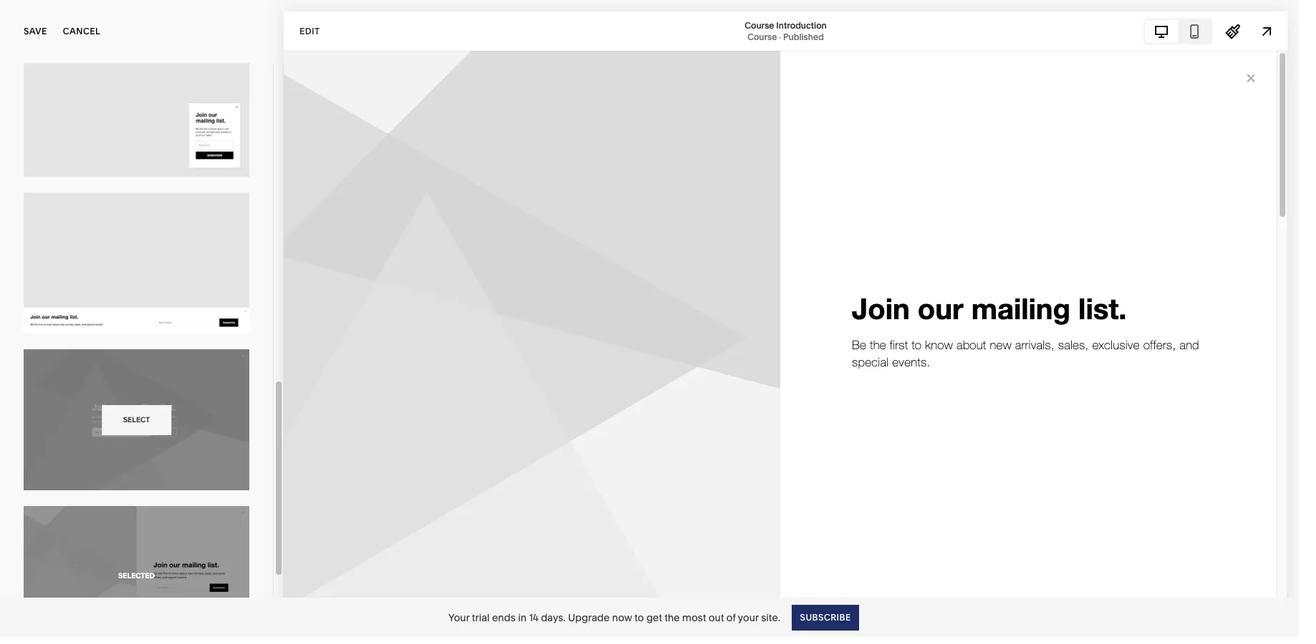 Task type: describe. For each thing, give the bounding box(es) containing it.
subscribe
[[800, 612, 851, 623]]

days.
[[541, 612, 566, 625]]

edit button
[[290, 18, 329, 44]]

overlay corner card 01 image
[[24, 36, 249, 177]]

published
[[783, 31, 824, 42]]

overlay full center 02 image
[[24, 507, 249, 638]]

your
[[448, 612, 470, 625]]

your
[[738, 612, 759, 625]]

site.
[[761, 612, 780, 625]]

out
[[709, 612, 724, 625]]

of
[[727, 612, 736, 625]]

introduction
[[776, 20, 827, 30]]

0 vertical spatial course
[[745, 20, 774, 30]]

selected
[[118, 572, 155, 582]]

cancel
[[63, 26, 100, 37]]

1 vertical spatial course
[[748, 31, 777, 42]]

·
[[779, 31, 781, 42]]

overlay full bottom 01 image
[[24, 193, 249, 334]]

your trial ends in 14 days. upgrade now to get the most out of your site.
[[448, 612, 780, 625]]



Task type: locate. For each thing, give the bounding box(es) containing it.
in
[[518, 612, 527, 625]]

course left introduction
[[745, 20, 774, 30]]

course left ·
[[748, 31, 777, 42]]

select
[[123, 415, 150, 425]]

course introduction course · published
[[745, 20, 827, 42]]

now
[[612, 612, 632, 625]]

save button
[[24, 16, 47, 47]]

get
[[647, 612, 662, 625]]

edit
[[300, 25, 320, 36]]

most
[[682, 612, 706, 625]]

upgrade
[[568, 612, 610, 625]]

overlay full center 01 image
[[24, 350, 249, 491]]

ends
[[492, 612, 516, 625]]

tab list
[[1145, 20, 1211, 43]]

trial
[[472, 612, 490, 625]]

course
[[745, 20, 774, 30], [748, 31, 777, 42]]

cancel button
[[63, 16, 100, 47]]

14
[[529, 612, 539, 625]]

subscribe button
[[792, 605, 859, 631]]

to
[[635, 612, 644, 625]]

the
[[665, 612, 680, 625]]

save
[[24, 26, 47, 37]]



Task type: vqa. For each thing, say whether or not it's contained in the screenshot.
ASSET LIBRARY Link
no



